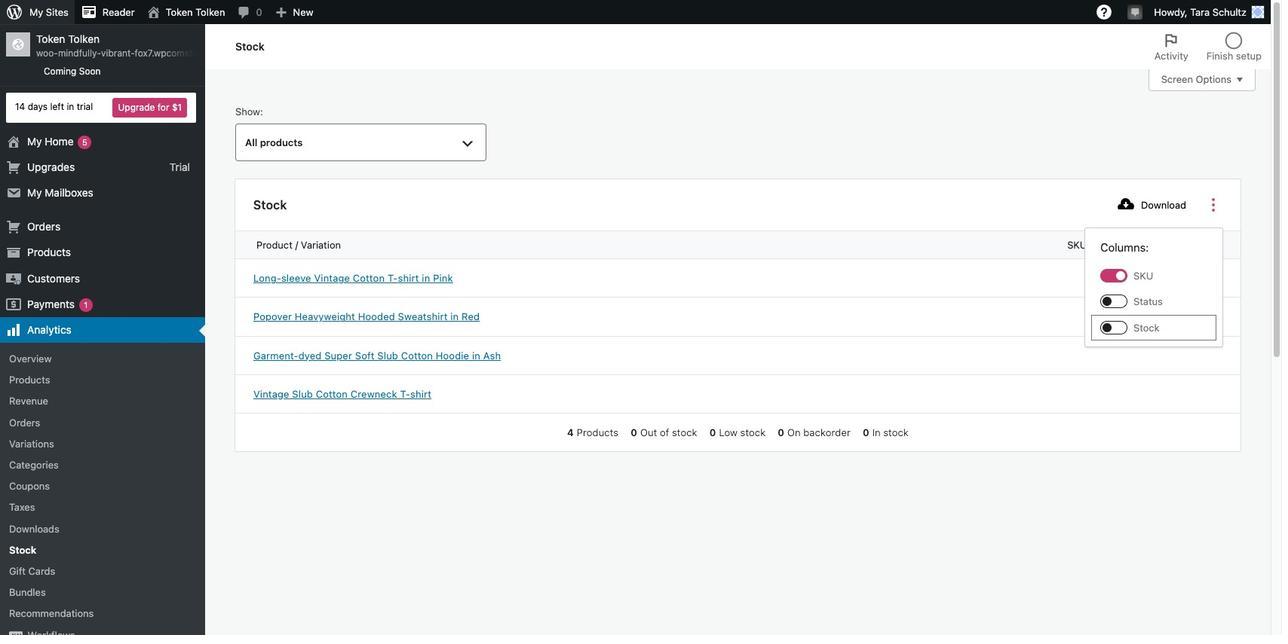 Task type: locate. For each thing, give the bounding box(es) containing it.
orders link
[[0, 214, 205, 240], [0, 412, 205, 434]]

my down upgrades
[[27, 186, 42, 199]]

token up fox7.wpcomstaging.com
[[166, 6, 193, 18]]

tab list
[[1146, 24, 1271, 69]]

0 vertical spatial products
[[27, 246, 71, 259]]

shirt
[[398, 272, 419, 285], [410, 388, 432, 400]]

stock right low
[[740, 427, 766, 439]]

14
[[15, 101, 25, 113]]

stock inside columns: menu
[[1134, 322, 1160, 334]]

payments 1
[[27, 298, 88, 311]]

0 horizontal spatial tolken
[[68, 32, 100, 45]]

token up woo-
[[36, 32, 65, 45]]

tab list containing activity
[[1146, 24, 1271, 69]]

orders down "my mailboxes"
[[27, 220, 60, 233]]

stock inside main menu navigation
[[9, 544, 36, 557]]

hooded
[[358, 311, 395, 323]]

vintage slub cotton crewneck t-shirt
[[253, 388, 432, 400]]

left
[[50, 101, 64, 113]]

t- for cotton
[[388, 272, 398, 285]]

show
[[235, 106, 260, 118]]

in right 'left'
[[67, 101, 74, 113]]

setup
[[1236, 50, 1262, 62]]

0 vertical spatial my
[[29, 6, 43, 18]]

1 horizontal spatial slub
[[377, 350, 398, 362]]

token inside toolbar navigation
[[166, 6, 193, 18]]

1 horizontal spatial t-
[[400, 388, 410, 400]]

product / variation
[[256, 239, 341, 251]]

my inside my sites 'link'
[[29, 6, 43, 18]]

slub right soft
[[377, 350, 398, 362]]

3 stock from the left
[[884, 427, 909, 439]]

my for my sites
[[29, 6, 43, 18]]

on
[[788, 427, 801, 439]]

choose which values to display image
[[1205, 196, 1223, 214]]

products up customers
[[27, 246, 71, 259]]

in
[[873, 427, 881, 439]]

2 vertical spatial my
[[27, 186, 42, 199]]

long-
[[253, 272, 281, 285]]

sku left columns:
[[1068, 239, 1087, 251]]

finish setup button
[[1198, 24, 1271, 69]]

2 stock from the left
[[740, 427, 766, 439]]

0 in stock
[[863, 427, 909, 439]]

products link
[[0, 240, 205, 266], [0, 370, 205, 391]]

sleeve
[[281, 272, 311, 285]]

in left pink
[[422, 272, 430, 285]]

0 left out
[[631, 427, 637, 439]]

0 vertical spatial cotton
[[353, 272, 385, 285]]

1 horizontal spatial token
[[166, 6, 193, 18]]

in left "red"
[[451, 311, 459, 323]]

taxes link
[[0, 497, 205, 519]]

sku up status
[[1134, 270, 1154, 282]]

activity button
[[1146, 24, 1198, 69]]

1 vertical spatial t-
[[400, 388, 410, 400]]

0 vertical spatial sku
[[1068, 239, 1087, 251]]

1 vertical spatial my
[[27, 135, 42, 148]]

0 horizontal spatial slub
[[292, 388, 313, 400]]

stock up gift
[[9, 544, 36, 557]]

products right 4
[[577, 427, 619, 439]]

2 vertical spatial products
[[577, 427, 619, 439]]

14 days left in trial
[[15, 101, 93, 113]]

low
[[719, 427, 738, 439]]

tolken inside toolbar navigation
[[196, 6, 225, 18]]

orders down revenue
[[9, 417, 40, 429]]

1 vertical spatial sku
[[1134, 270, 1154, 282]]

products link down analytics link in the left of the page
[[0, 370, 205, 391]]

my sites link
[[0, 0, 75, 24]]

tolken for token tolken woo-mindfully-vibrant-fox7.wpcomstaging.com coming soon
[[68, 32, 100, 45]]

tolken for token tolken
[[196, 6, 225, 18]]

howdy,
[[1154, 6, 1188, 18]]

shirt left pink
[[398, 272, 419, 285]]

vintage down variation
[[314, 272, 350, 285]]

my left home
[[27, 135, 42, 148]]

stock down status
[[1134, 322, 1160, 334]]

0 left on
[[778, 427, 785, 439]]

stock for 0 low stock
[[740, 427, 766, 439]]

coupons
[[9, 481, 50, 493]]

0 horizontal spatial token
[[36, 32, 65, 45]]

0 for 0 on backorder
[[778, 427, 785, 439]]

0 left in
[[863, 427, 870, 439]]

section
[[561, 426, 915, 440]]

screen options
[[1161, 74, 1232, 86]]

1 vertical spatial slub
[[292, 388, 313, 400]]

backorder
[[804, 427, 851, 439]]

1 vertical spatial token
[[36, 32, 65, 45]]

trial
[[170, 160, 190, 173]]

screen
[[1161, 74, 1193, 86]]

cotton
[[353, 272, 385, 285], [401, 350, 433, 362], [316, 388, 348, 400]]

mindfully-
[[58, 48, 101, 59]]

automatewoo element
[[9, 632, 23, 636]]

0 vertical spatial products link
[[0, 240, 205, 266]]

1 horizontal spatial tolken
[[196, 6, 225, 18]]

0 for 0 out of stock
[[631, 427, 637, 439]]

token inside token tolken woo-mindfully-vibrant-fox7.wpcomstaging.com coming soon
[[36, 32, 65, 45]]

slub down dyed
[[292, 388, 313, 400]]

products link up 1
[[0, 240, 205, 266]]

1 stock from the left
[[672, 427, 698, 439]]

red
[[462, 311, 480, 323]]

my left sites
[[29, 6, 43, 18]]

sku
[[1068, 239, 1087, 251], [1134, 270, 1154, 282]]

0 out of stock
[[631, 427, 698, 439]]

product / variation button
[[247, 232, 368, 259]]

downloads link
[[0, 519, 205, 540]]

stock right in
[[884, 427, 909, 439]]

bundles
[[9, 587, 46, 599]]

columns: menu
[[1092, 235, 1217, 341]]

categories link
[[0, 455, 205, 476]]

revenue
[[9, 396, 48, 408]]

vintage slub cotton crewneck t-shirt link
[[253, 388, 1028, 401]]

token for token tolken woo-mindfully-vibrant-fox7.wpcomstaging.com coming soon
[[36, 32, 65, 45]]

shirt for cotton
[[398, 272, 419, 285]]

0 vertical spatial slub
[[377, 350, 398, 362]]

2 orders link from the top
[[0, 412, 205, 434]]

tolken left '0' link
[[196, 6, 225, 18]]

gift cards
[[9, 566, 55, 578]]

0 horizontal spatial stock
[[672, 427, 698, 439]]

shirt right the crewneck
[[410, 388, 432, 400]]

stock
[[672, 427, 698, 439], [740, 427, 766, 439], [884, 427, 909, 439]]

finish
[[1207, 50, 1234, 62]]

popover
[[253, 311, 292, 323]]

tolken
[[196, 6, 225, 18], [68, 32, 100, 45]]

1 vertical spatial products link
[[0, 370, 205, 391]]

sku inside columns: menu
[[1134, 270, 1154, 282]]

tolken inside token tolken woo-mindfully-vibrant-fox7.wpcomstaging.com coming soon
[[68, 32, 100, 45]]

cotton up popover heavyweight hooded sweatshirt in red
[[353, 272, 385, 285]]

popover heavyweight hooded sweatshirt in red link
[[253, 310, 1028, 324]]

1 horizontal spatial cotton
[[353, 272, 385, 285]]

sweatshirt
[[398, 311, 448, 323]]

upgrade for $1
[[118, 102, 182, 113]]

my
[[29, 6, 43, 18], [27, 135, 42, 148], [27, 186, 42, 199]]

section containing 4
[[561, 426, 915, 440]]

cotton down super
[[316, 388, 348, 400]]

1 vertical spatial products
[[9, 374, 50, 386]]

0 horizontal spatial sku
[[1068, 239, 1087, 251]]

1 horizontal spatial sku
[[1134, 270, 1154, 282]]

howdy, tara schultz
[[1154, 6, 1247, 18]]

1 vertical spatial orders link
[[0, 412, 205, 434]]

main menu navigation
[[0, 24, 237, 636]]

1 horizontal spatial stock
[[740, 427, 766, 439]]

1 vertical spatial shirt
[[410, 388, 432, 400]]

super
[[325, 350, 352, 362]]

0 vertical spatial orders
[[27, 220, 60, 233]]

vintage down garment-
[[253, 388, 289, 400]]

tolken up "mindfully-"
[[68, 32, 100, 45]]

products
[[27, 246, 71, 259], [9, 374, 50, 386], [577, 427, 619, 439]]

categories
[[9, 459, 59, 471]]

t-
[[388, 272, 398, 285], [400, 388, 410, 400]]

0 vertical spatial t-
[[388, 272, 398, 285]]

0 vertical spatial orders link
[[0, 214, 205, 240]]

finish setup
[[1207, 50, 1262, 62]]

stock right of
[[672, 427, 698, 439]]

orders link down my mailboxes link
[[0, 214, 205, 240]]

0 left low
[[710, 427, 716, 439]]

0 vertical spatial tolken
[[196, 6, 225, 18]]

0 left new "link"
[[256, 6, 262, 18]]

2 horizontal spatial stock
[[884, 427, 909, 439]]

1 vertical spatial tolken
[[68, 32, 100, 45]]

0 vertical spatial shirt
[[398, 272, 419, 285]]

cotton left hoodie
[[401, 350, 433, 362]]

my inside my mailboxes link
[[27, 186, 42, 199]]

2 vertical spatial cotton
[[316, 388, 348, 400]]

0 inside toolbar navigation
[[256, 6, 262, 18]]

0 vertical spatial token
[[166, 6, 193, 18]]

schultz
[[1213, 6, 1247, 18]]

1 vertical spatial vintage
[[253, 388, 289, 400]]

1 horizontal spatial vintage
[[314, 272, 350, 285]]

0
[[256, 6, 262, 18], [631, 427, 637, 439], [710, 427, 716, 439], [778, 427, 785, 439], [863, 427, 870, 439]]

products down overview
[[9, 374, 50, 386]]

0 horizontal spatial t-
[[388, 272, 398, 285]]

t- up the hooded
[[388, 272, 398, 285]]

orders link up categories link
[[0, 412, 205, 434]]

my mailboxes link
[[0, 180, 205, 206]]

notification image
[[1129, 5, 1141, 17]]

t- right the crewneck
[[400, 388, 410, 400]]

1 vertical spatial cotton
[[401, 350, 433, 362]]

0 horizontal spatial vintage
[[253, 388, 289, 400]]

upgrade
[[118, 102, 155, 113]]



Task type: vqa. For each thing, say whether or not it's contained in the screenshot.
"variation"
yes



Task type: describe. For each thing, give the bounding box(es) containing it.
for
[[157, 102, 169, 113]]

product
[[256, 239, 293, 251]]

download button
[[1108, 192, 1196, 219]]

sku button
[[1058, 232, 1114, 259]]

in inside navigation
[[67, 101, 74, 113]]

out
[[640, 427, 657, 439]]

5
[[82, 137, 87, 147]]

token for token tolken
[[166, 6, 193, 18]]

overview
[[9, 353, 52, 365]]

heavyweight
[[295, 311, 355, 323]]

woo-
[[36, 48, 58, 59]]

0 for 0
[[256, 6, 262, 18]]

1 products link from the top
[[0, 240, 205, 266]]

long-sleeve vintage cotton t-shirt in pink
[[253, 272, 453, 285]]

taxes
[[9, 502, 35, 514]]

mailboxes
[[45, 186, 93, 199]]

recommendations
[[9, 608, 94, 620]]

of
[[660, 427, 669, 439]]

activity
[[1155, 50, 1189, 62]]

gift cards link
[[0, 561, 205, 582]]

garment-dyed super soft slub cotton hoodie in ash link
[[253, 349, 1028, 363]]

soft
[[355, 350, 375, 362]]

revenue link
[[0, 391, 205, 412]]

stock link
[[0, 540, 205, 561]]

token tolken link
[[141, 0, 231, 24]]

stock down '0' link
[[235, 40, 265, 53]]

0 for 0 low stock
[[710, 427, 716, 439]]

sku inside 'button'
[[1068, 239, 1087, 251]]

2 products link from the top
[[0, 370, 205, 391]]

$1
[[172, 102, 182, 113]]

recommendations link
[[0, 604, 205, 625]]

analytics link
[[0, 317, 205, 343]]

popover heavyweight hooded sweatshirt in red
[[253, 311, 480, 323]]

all products button
[[235, 124, 487, 162]]

downloads
[[9, 523, 59, 535]]

my home 5
[[27, 135, 87, 148]]

upgrades
[[27, 160, 75, 173]]

token tolken woo-mindfully-vibrant-fox7.wpcomstaging.com coming soon
[[36, 32, 237, 77]]

reader link
[[75, 0, 141, 24]]

columns:
[[1101, 241, 1149, 254]]

pink
[[433, 272, 453, 285]]

1
[[84, 300, 88, 310]]

reader
[[102, 6, 135, 18]]

screen options button
[[1149, 69, 1256, 91]]

1 vertical spatial orders
[[9, 417, 40, 429]]

toolbar navigation
[[0, 0, 1271, 27]]

stock up product on the left of the page
[[253, 198, 287, 212]]

2 horizontal spatial cotton
[[401, 350, 433, 362]]

products
[[260, 137, 303, 149]]

trial
[[77, 101, 93, 113]]

my for my home 5
[[27, 135, 42, 148]]

variations link
[[0, 434, 205, 455]]

in left "ash" on the bottom left
[[472, 350, 480, 362]]

t- for crewneck
[[400, 388, 410, 400]]

upgrade for $1 button
[[113, 98, 187, 117]]

variations
[[9, 438, 54, 450]]

options
[[1196, 74, 1232, 86]]

days
[[28, 101, 48, 113]]

hoodie
[[436, 350, 469, 362]]

my for my mailboxes
[[27, 186, 42, 199]]

vibrant-
[[101, 48, 135, 59]]

dyed
[[299, 350, 322, 362]]

new
[[293, 6, 313, 18]]

token tolken
[[166, 6, 225, 18]]

all
[[245, 137, 257, 149]]

products inside section
[[577, 427, 619, 439]]

tara
[[1190, 6, 1210, 18]]

1 orders link from the top
[[0, 214, 205, 240]]

download
[[1141, 199, 1187, 211]]

shirt for crewneck
[[410, 388, 432, 400]]

soon
[[79, 66, 101, 77]]

0 low stock
[[710, 427, 766, 439]]

stock for 0 in stock
[[884, 427, 909, 439]]

status
[[1134, 296, 1163, 308]]

overview link
[[0, 349, 205, 370]]

show :
[[235, 106, 263, 118]]

0 for 0 in stock
[[863, 427, 870, 439]]

customers link
[[0, 266, 205, 292]]

cards
[[28, 566, 55, 578]]

bundles link
[[0, 582, 205, 604]]

home
[[45, 135, 74, 148]]

4 products
[[567, 427, 619, 439]]

gift
[[9, 566, 26, 578]]

my mailboxes
[[27, 186, 93, 199]]

customers
[[27, 272, 80, 285]]

garment-
[[253, 350, 299, 362]]

crewneck
[[351, 388, 397, 400]]

coupons link
[[0, 476, 205, 497]]

long-sleeve vintage cotton t-shirt in pink link
[[253, 272, 1028, 285]]

all products
[[245, 137, 303, 149]]

analytics
[[27, 324, 72, 336]]

fox7.wpcomstaging.com
[[135, 48, 237, 59]]

0 link
[[231, 0, 268, 24]]

0 horizontal spatial cotton
[[316, 388, 348, 400]]

4
[[567, 427, 574, 439]]

0 vertical spatial vintage
[[314, 272, 350, 285]]

/
[[295, 239, 298, 251]]



